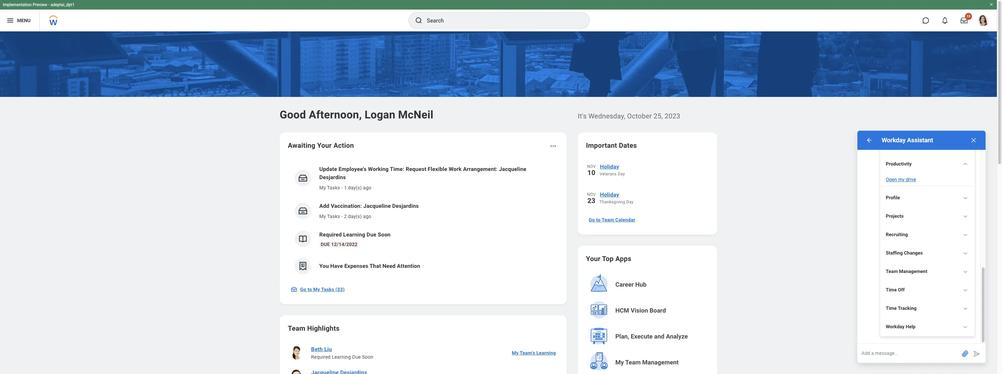 Task type: vqa. For each thing, say whether or not it's contained in the screenshot.
/
no



Task type: locate. For each thing, give the bounding box(es) containing it.
my inside team highlights 'list'
[[512, 351, 519, 356]]

1 holiday from the top
[[600, 164, 619, 170]]

projects button
[[883, 210, 972, 223]]

2 ago from the top
[[363, 214, 372, 220]]

2 time from the top
[[886, 306, 897, 312]]

team highlights list
[[288, 342, 559, 375]]

my left team's
[[512, 351, 519, 356]]

chevron up image inside projects dropdown button
[[963, 214, 968, 219]]

beth
[[311, 347, 323, 353]]

awaiting your action list
[[288, 160, 559, 280]]

chevron up image
[[963, 162, 968, 167], [963, 196, 968, 201], [963, 214, 968, 219], [963, 307, 968, 312], [963, 325, 968, 330]]

team management button
[[883, 266, 972, 279]]

0 horizontal spatial due
[[321, 242, 330, 248]]

close environment banner image
[[990, 2, 994, 6]]

0 vertical spatial -
[[48, 2, 50, 7]]

application
[[858, 344, 986, 364]]

tasks left 2
[[327, 214, 340, 220]]

my tasks - 2 day(s) ago
[[319, 214, 372, 220]]

3 chevron up image from the top
[[963, 214, 968, 219]]

0 horizontal spatial management
[[642, 359, 679, 367]]

inbox image inside awaiting your action list
[[298, 173, 308, 184]]

5 chevron up image from the top
[[963, 325, 968, 330]]

soon
[[378, 232, 391, 238], [362, 355, 373, 360]]

- left 2
[[341, 214, 343, 220]]

workday
[[882, 137, 906, 144], [886, 325, 905, 330]]

33
[[967, 14, 971, 18]]

tasks left the 1
[[327, 185, 340, 191]]

1 vertical spatial go
[[300, 287, 306, 293]]

chevron up image
[[963, 233, 968, 238], [963, 251, 968, 256], [963, 270, 968, 275], [963, 288, 968, 293]]

0 vertical spatial inbox image
[[298, 173, 308, 184]]

add
[[319, 203, 329, 210]]

ago
[[363, 185, 372, 191], [363, 214, 372, 220]]

2 holiday button from the top
[[600, 191, 709, 200]]

3 chevron up image from the top
[[963, 270, 968, 275]]

learning inside beth liu required learning due soon
[[332, 355, 351, 360]]

0 horizontal spatial your
[[317, 142, 332, 150]]

1 vertical spatial to
[[308, 287, 312, 293]]

top
[[602, 255, 614, 263]]

0 vertical spatial to
[[596, 218, 601, 223]]

Search Workday  search field
[[427, 13, 575, 28]]

help
[[906, 325, 916, 330]]

your left action
[[317, 142, 332, 150]]

upload clip image
[[961, 350, 970, 358]]

learning inside button
[[537, 351, 556, 356]]

awaiting
[[288, 142, 315, 150]]

hub
[[636, 281, 647, 289]]

1 vertical spatial day(s)
[[348, 214, 362, 220]]

your left top
[[586, 255, 601, 263]]

implementation preview -   adeptai_dpt1
[[3, 2, 75, 7]]

day right veterans at the top of page
[[618, 172, 625, 177]]

due 12/14/2022
[[321, 242, 358, 248]]

profile logan mcneil image
[[978, 15, 989, 27]]

workday assistant region
[[858, 0, 986, 364]]

day right thanksgiving
[[627, 200, 634, 205]]

afternoon,
[[309, 108, 362, 121]]

inbox image up inbox image
[[298, 173, 308, 184]]

to
[[596, 218, 601, 223], [308, 287, 312, 293]]

0 horizontal spatial desjardins
[[319, 174, 346, 181]]

day(s) right the 1
[[348, 185, 362, 191]]

my inside button
[[616, 359, 624, 367]]

wednesday,
[[589, 112, 626, 120]]

2 day(s) from the top
[[348, 214, 362, 220]]

1 vertical spatial day
[[627, 200, 634, 205]]

0 horizontal spatial go
[[300, 287, 306, 293]]

menu button
[[0, 10, 39, 31]]

chevron up image inside staffing changes dropdown button
[[963, 251, 968, 256]]

0 vertical spatial day(s)
[[348, 185, 362, 191]]

day inside holiday thanksgiving day
[[627, 200, 634, 205]]

my team management
[[616, 359, 679, 367]]

required learning due soon
[[319, 232, 391, 238]]

2 holiday from the top
[[600, 192, 619, 198]]

nov 23
[[587, 193, 596, 205]]

2 vertical spatial tasks
[[321, 287, 334, 293]]

0 horizontal spatial to
[[308, 287, 312, 293]]

open
[[886, 177, 897, 183]]

chevron up image inside team management dropdown button
[[963, 270, 968, 275]]

profile button
[[883, 192, 972, 205]]

inbox large image
[[961, 17, 968, 24]]

nov left holiday veterans day
[[587, 165, 596, 169]]

1 vertical spatial inbox image
[[291, 287, 298, 293]]

calendar
[[616, 218, 635, 223]]

learning down the liu
[[332, 355, 351, 360]]

request
[[406, 166, 426, 173]]

0 vertical spatial required
[[319, 232, 342, 238]]

0 vertical spatial holiday
[[600, 164, 619, 170]]

tasks left "(33)"
[[321, 287, 334, 293]]

1 vertical spatial time
[[886, 306, 897, 312]]

to down dashboard expenses image
[[308, 287, 312, 293]]

holiday button for 10
[[600, 163, 709, 172]]

go inside button
[[300, 287, 306, 293]]

1 horizontal spatial due
[[352, 355, 361, 360]]

holiday
[[600, 164, 619, 170], [600, 192, 619, 198]]

search image
[[415, 16, 423, 25]]

required
[[319, 232, 342, 238], [311, 355, 331, 360]]

1 vertical spatial holiday
[[600, 192, 619, 198]]

awaiting your action
[[288, 142, 354, 150]]

0 vertical spatial management
[[899, 269, 928, 275]]

1 vertical spatial desjardins
[[392, 203, 419, 210]]

go inside button
[[589, 218, 595, 223]]

- for 2
[[341, 214, 343, 220]]

workday for workday help
[[886, 325, 905, 330]]

go down "23"
[[589, 218, 595, 223]]

required inside awaiting your action list
[[319, 232, 342, 238]]

1 time from the top
[[886, 288, 897, 293]]

management down changes
[[899, 269, 928, 275]]

0 vertical spatial holiday button
[[600, 163, 709, 172]]

projects
[[886, 214, 904, 219]]

nov 10
[[587, 165, 596, 177]]

go
[[589, 218, 595, 223], [300, 287, 306, 293]]

2 vertical spatial due
[[352, 355, 361, 360]]

1 vertical spatial nov
[[587, 193, 596, 197]]

productivity
[[886, 161, 912, 167]]

0 vertical spatial nov
[[587, 165, 596, 169]]

2 nov from the top
[[587, 193, 596, 197]]

0 vertical spatial jacqueline
[[499, 166, 527, 173]]

day(s) right 2
[[348, 214, 362, 220]]

0 vertical spatial ago
[[363, 185, 372, 191]]

flexible
[[428, 166, 447, 173]]

ago for my tasks - 2 day(s) ago
[[363, 214, 372, 220]]

holiday up thanksgiving
[[600, 192, 619, 198]]

0 vertical spatial time
[[886, 288, 897, 293]]

go down dashboard expenses image
[[300, 287, 306, 293]]

workday right arrow left icon
[[882, 137, 906, 144]]

1 horizontal spatial desjardins
[[392, 203, 419, 210]]

2 horizontal spatial due
[[367, 232, 376, 238]]

workday for workday assistant
[[882, 137, 906, 144]]

holiday up veterans at the top of page
[[600, 164, 619, 170]]

1 chevron up image from the top
[[963, 233, 968, 238]]

time
[[886, 288, 897, 293], [886, 306, 897, 312]]

1 vertical spatial holiday button
[[600, 191, 709, 200]]

1 vertical spatial management
[[642, 359, 679, 367]]

holiday veterans day
[[600, 164, 625, 177]]

holiday thanksgiving day
[[600, 192, 634, 205]]

1 horizontal spatial jacqueline
[[499, 166, 527, 173]]

1 horizontal spatial management
[[899, 269, 928, 275]]

1 vertical spatial ago
[[363, 214, 372, 220]]

1 ago from the top
[[363, 185, 372, 191]]

1 vertical spatial -
[[341, 185, 343, 191]]

thanksgiving
[[600, 200, 625, 205]]

0 vertical spatial due
[[367, 232, 376, 238]]

jacqueline right arrangement:
[[499, 166, 527, 173]]

veterans
[[600, 172, 617, 177]]

arrow left image
[[866, 137, 873, 144]]

1 horizontal spatial inbox image
[[298, 173, 308, 184]]

1 horizontal spatial your
[[586, 255, 601, 263]]

- left the 1
[[341, 185, 343, 191]]

go for go to team calendar
[[589, 218, 595, 223]]

send image
[[973, 351, 981, 359]]

workday help button
[[883, 321, 972, 334]]

1 vertical spatial workday
[[886, 325, 905, 330]]

update
[[319, 166, 337, 173]]

jacqueline right vaccination:
[[363, 203, 391, 210]]

nov down the 10
[[587, 193, 596, 197]]

chevron up image inside profile dropdown button
[[963, 196, 968, 201]]

holiday inside holiday thanksgiving day
[[600, 192, 619, 198]]

to inside button
[[308, 287, 312, 293]]

1 day(s) from the top
[[348, 185, 362, 191]]

- right preview
[[48, 2, 50, 7]]

- inside menu banner
[[48, 2, 50, 7]]

1 vertical spatial jacqueline
[[363, 203, 391, 210]]

0 vertical spatial go
[[589, 218, 595, 223]]

my up "add" on the bottom left of the page
[[319, 185, 326, 191]]

chevron up image for off
[[963, 288, 968, 293]]

highlights
[[307, 325, 340, 333]]

1 vertical spatial soon
[[362, 355, 373, 360]]

0 horizontal spatial inbox image
[[291, 287, 298, 293]]

1 chevron up image from the top
[[963, 162, 968, 167]]

important
[[586, 142, 617, 150]]

0 vertical spatial day
[[618, 172, 625, 177]]

that
[[370, 263, 381, 270]]

required up due 12/14/2022
[[319, 232, 342, 238]]

chevron up image inside time off dropdown button
[[963, 288, 968, 293]]

0 vertical spatial workday
[[882, 137, 906, 144]]

workday left help
[[886, 325, 905, 330]]

required down beth liu button
[[311, 355, 331, 360]]

0 vertical spatial desjardins
[[319, 174, 346, 181]]

time left tracking
[[886, 306, 897, 312]]

management down and on the right bottom of the page
[[642, 359, 679, 367]]

you
[[319, 263, 329, 270]]

logan
[[365, 108, 396, 121]]

tracking
[[898, 306, 917, 312]]

0 horizontal spatial soon
[[362, 355, 373, 360]]

it's
[[578, 112, 587, 120]]

1 horizontal spatial day
[[627, 200, 634, 205]]

2 chevron up image from the top
[[963, 251, 968, 256]]

liu
[[324, 347, 332, 353]]

to down thanksgiving
[[596, 218, 601, 223]]

0 vertical spatial your
[[317, 142, 332, 150]]

4 chevron up image from the top
[[963, 307, 968, 312]]

holiday for 10
[[600, 164, 619, 170]]

go for go to my tasks (33)
[[300, 287, 306, 293]]

time tracking button
[[883, 303, 972, 316]]

jacqueline inside 'update employee's working time: request flexible work arrangement: jacqueline desjardins'
[[499, 166, 527, 173]]

1 horizontal spatial to
[[596, 218, 601, 223]]

1 vertical spatial due
[[321, 242, 330, 248]]

vision
[[631, 307, 648, 315]]

2 chevron up image from the top
[[963, 196, 968, 201]]

learning up 12/14/2022
[[343, 232, 365, 238]]

nov
[[587, 165, 596, 169], [587, 193, 596, 197]]

1 horizontal spatial go
[[589, 218, 595, 223]]

workday inside dropdown button
[[886, 325, 905, 330]]

1 horizontal spatial soon
[[378, 232, 391, 238]]

my down plan,
[[616, 359, 624, 367]]

holiday inside holiday veterans day
[[600, 164, 619, 170]]

day for 10
[[618, 172, 625, 177]]

0 horizontal spatial day
[[618, 172, 625, 177]]

4 chevron up image from the top
[[963, 288, 968, 293]]

inbox image left go to my tasks (33)
[[291, 287, 298, 293]]

arrangement:
[[463, 166, 498, 173]]

add vaccination: jacqueline desjardins
[[319, 203, 419, 210]]

1 nov from the top
[[587, 165, 596, 169]]

1 vertical spatial tasks
[[327, 214, 340, 220]]

dashboard expenses image
[[298, 262, 308, 272]]

2 vertical spatial -
[[341, 214, 343, 220]]

your
[[317, 142, 332, 150], [586, 255, 601, 263]]

learning
[[343, 232, 365, 238], [537, 351, 556, 356], [332, 355, 351, 360]]

holiday button
[[600, 163, 709, 172], [600, 191, 709, 200]]

chevron up image for time tracking
[[963, 307, 968, 312]]

12/14/2022
[[331, 242, 358, 248]]

1 vertical spatial your
[[586, 255, 601, 263]]

learning right team's
[[537, 351, 556, 356]]

chevron up image inside recruiting dropdown button
[[963, 233, 968, 238]]

go to my tasks (33)
[[300, 287, 345, 293]]

day inside holiday veterans day
[[618, 172, 625, 177]]

0 horizontal spatial jacqueline
[[363, 203, 391, 210]]

chevron up image inside workday help dropdown button
[[963, 325, 968, 330]]

ago down add vaccination: jacqueline desjardins at the bottom left of page
[[363, 214, 372, 220]]

chevron up image inside productivity dropdown button
[[963, 162, 968, 167]]

team down staffing
[[886, 269, 898, 275]]

x image
[[971, 137, 977, 144]]

my down "add" on the bottom left of the page
[[319, 214, 326, 220]]

day
[[618, 172, 625, 177], [627, 200, 634, 205]]

action
[[334, 142, 354, 150]]

1 vertical spatial required
[[311, 355, 331, 360]]

implementation
[[3, 2, 32, 7]]

to inside button
[[596, 218, 601, 223]]

to for my
[[308, 287, 312, 293]]

time left off
[[886, 288, 897, 293]]

day(s) for 1
[[348, 185, 362, 191]]

time for time tracking
[[886, 306, 897, 312]]

ago up add vaccination: jacqueline desjardins at the bottom left of page
[[363, 185, 372, 191]]

1 holiday button from the top
[[600, 163, 709, 172]]

0 vertical spatial tasks
[[327, 185, 340, 191]]

-
[[48, 2, 50, 7], [341, 185, 343, 191], [341, 214, 343, 220]]

day(s)
[[348, 185, 362, 191], [348, 214, 362, 220]]

0 vertical spatial soon
[[378, 232, 391, 238]]

team
[[602, 218, 614, 223], [886, 269, 898, 275], [288, 325, 306, 333], [625, 359, 641, 367]]

chevron up image inside time tracking dropdown button
[[963, 307, 968, 312]]

inbox image
[[298, 173, 308, 184], [291, 287, 298, 293]]

management
[[899, 269, 928, 275], [642, 359, 679, 367]]



Task type: describe. For each thing, give the bounding box(es) containing it.
my for my team management
[[616, 359, 624, 367]]

important dates element
[[586, 159, 709, 212]]

2
[[344, 214, 347, 220]]

time for time off
[[886, 288, 897, 293]]

vaccination:
[[331, 203, 362, 210]]

team inside dropdown button
[[886, 269, 898, 275]]

holiday button for 23
[[600, 191, 709, 200]]

23
[[588, 197, 596, 205]]

preview
[[33, 2, 47, 7]]

my for my tasks - 2 day(s) ago
[[319, 214, 326, 220]]

soon inside beth liu required learning due soon
[[362, 355, 373, 360]]

my
[[899, 177, 905, 183]]

october
[[627, 112, 652, 120]]

you have expenses that need attention
[[319, 263, 420, 270]]

related actions image
[[550, 143, 557, 150]]

beth liu button
[[308, 346, 335, 354]]

(33)
[[336, 287, 345, 293]]

2023
[[665, 112, 681, 120]]

learning inside awaiting your action list
[[343, 232, 365, 238]]

changes
[[904, 251, 923, 256]]

plan,
[[616, 333, 629, 341]]

day(s) for 2
[[348, 214, 362, 220]]

tasks inside "go to my tasks (33)" button
[[321, 287, 334, 293]]

holiday for 23
[[600, 192, 619, 198]]

career
[[616, 281, 634, 289]]

team's
[[520, 351, 535, 356]]

and
[[654, 333, 665, 341]]

book open image
[[298, 234, 308, 245]]

you have expenses that need attention button
[[288, 253, 559, 280]]

menu banner
[[0, 0, 997, 31]]

chevron up image for profile
[[963, 196, 968, 201]]

nov for 10
[[587, 165, 596, 169]]

my team management button
[[587, 351, 710, 375]]

hcm vision board button
[[587, 299, 710, 324]]

chevron up image for productivity
[[963, 162, 968, 167]]

inbox image inside "go to my tasks (33)" button
[[291, 287, 298, 293]]

33 button
[[957, 13, 972, 28]]

time off button
[[883, 284, 972, 297]]

day for 23
[[627, 200, 634, 205]]

staffing changes button
[[883, 247, 972, 260]]

team down execute in the right of the page
[[625, 359, 641, 367]]

10
[[588, 169, 596, 177]]

justify image
[[6, 16, 14, 25]]

to for team
[[596, 218, 601, 223]]

chevron up image for management
[[963, 270, 968, 275]]

notifications large image
[[942, 17, 949, 24]]

dates
[[619, 142, 637, 150]]

working
[[368, 166, 389, 173]]

career hub
[[616, 281, 647, 289]]

my left "(33)"
[[313, 287, 320, 293]]

it's wednesday, october 25, 2023
[[578, 112, 681, 120]]

hcm vision board
[[616, 307, 666, 315]]

team left highlights at left
[[288, 325, 306, 333]]

assistant
[[907, 137, 934, 144]]

required inside beth liu required learning due soon
[[311, 355, 331, 360]]

chevron up image for changes
[[963, 251, 968, 256]]

my tasks - 1 day(s) ago
[[319, 185, 372, 191]]

profile
[[886, 195, 900, 201]]

off
[[898, 288, 905, 293]]

go to team calendar button
[[586, 213, 638, 227]]

recruiting button
[[883, 229, 972, 242]]

adeptai_dpt1
[[51, 2, 75, 7]]

attention
[[397, 263, 420, 270]]

drive
[[906, 177, 916, 183]]

work
[[449, 166, 462, 173]]

due inside beth liu required learning due soon
[[352, 355, 361, 360]]

chevron up image for workday help
[[963, 325, 968, 330]]

analyze
[[666, 333, 688, 341]]

execute
[[631, 333, 653, 341]]

go to my tasks (33) button
[[288, 283, 349, 297]]

25,
[[654, 112, 663, 120]]

staffing
[[886, 251, 903, 256]]

apps
[[616, 255, 632, 263]]

workday help
[[886, 325, 916, 330]]

soon inside awaiting your action list
[[378, 232, 391, 238]]

tasks for 1
[[327, 185, 340, 191]]

expenses
[[344, 263, 368, 270]]

Add a message... text field
[[858, 344, 960, 364]]

nov for 23
[[587, 193, 596, 197]]

career hub button
[[587, 273, 710, 298]]

inbox image
[[298, 206, 308, 216]]

my for my team's learning
[[512, 351, 519, 356]]

chevron up image for projects
[[963, 214, 968, 219]]

1
[[344, 185, 347, 191]]

my for my tasks - 1 day(s) ago
[[319, 185, 326, 191]]

go to team calendar
[[589, 218, 635, 223]]

important dates
[[586, 142, 637, 150]]

- for 1
[[341, 185, 343, 191]]

good afternoon, logan mcneil main content
[[0, 31, 997, 375]]

plan, execute and analyze button
[[587, 325, 710, 350]]

productivity button
[[883, 158, 972, 171]]

staffing changes
[[886, 251, 923, 256]]

time:
[[390, 166, 404, 173]]

ago for my tasks - 1 day(s) ago
[[363, 185, 372, 191]]

need
[[383, 263, 396, 270]]

my team's learning button
[[509, 347, 559, 360]]

management inside team management dropdown button
[[899, 269, 928, 275]]

your top apps
[[586, 255, 632, 263]]

board
[[650, 307, 666, 315]]

open my drive link
[[886, 177, 916, 183]]

management inside my team management button
[[642, 359, 679, 367]]

menu
[[17, 18, 31, 23]]

tasks for 2
[[327, 214, 340, 220]]

hcm
[[616, 307, 629, 315]]

good
[[280, 108, 306, 121]]

time off
[[886, 288, 905, 293]]

workday assistant
[[882, 137, 934, 144]]

- for adeptai_dpt1
[[48, 2, 50, 7]]

team management
[[886, 269, 928, 275]]

desjardins inside 'update employee's working time: request flexible work arrangement: jacqueline desjardins'
[[319, 174, 346, 181]]

update employee's working time: request flexible work arrangement: jacqueline desjardins
[[319, 166, 527, 181]]

good afternoon, logan mcneil
[[280, 108, 434, 121]]

team highlights
[[288, 325, 340, 333]]

team left calendar
[[602, 218, 614, 223]]



